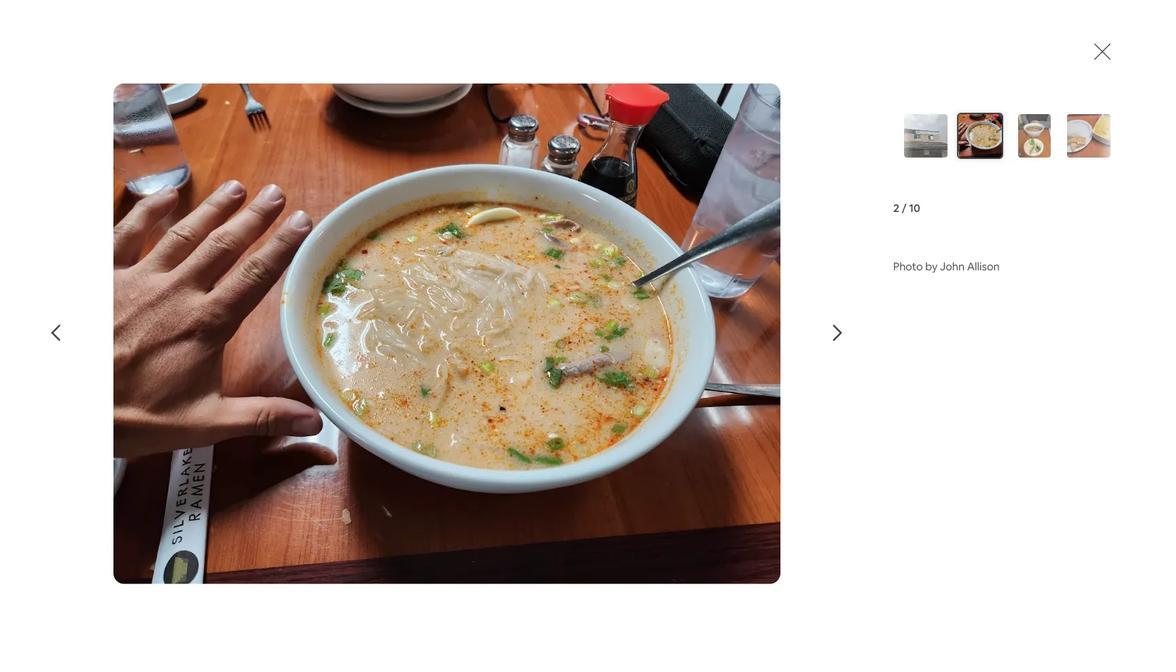 Task type: locate. For each thing, give the bounding box(es) containing it.
1 horizontal spatial locals
[[328, 439, 387, 467]]

photo by bartt stucki image
[[1053, 114, 1126, 158]]

map region
[[566, 304, 928, 652]]

2022
[[305, 510, 327, 522]]

photo
[[894, 260, 924, 274]]

world!
[[361, 542, 392, 556]]

thai
[[326, 351, 369, 379]]

1 vertical spatial locals
[[328, 439, 387, 467]]

kevin
[[270, 495, 297, 510]]

locals right 7
[[235, 382, 263, 397]]

out
[[308, 542, 325, 556]]

locals
[[235, 382, 263, 397], [328, 439, 387, 467]]

0 horizontal spatial locals
[[235, 382, 263, 397]]

photo by john allison image
[[113, 83, 781, 584], [952, 114, 1010, 158]]

photo of bunnisa's thai cuisine image
[[0, 54, 385, 311], [0, 54, 385, 311]]

pho
[[277, 542, 296, 556]]

next image
[[830, 325, 846, 341]]

kevin may 29, 2022
[[270, 495, 327, 522]]

restaurant
[[227, 336, 274, 348]]

2
[[894, 201, 900, 215]]

1 horizontal spatial photo by john allison image
[[952, 114, 1010, 158]]

2 / 10
[[894, 201, 921, 215]]

tips
[[227, 439, 269, 467]]

john
[[941, 260, 965, 274]]

0 vertical spatial locals
[[235, 382, 263, 397]]

locals right from
[[328, 439, 387, 467]]



Task type: vqa. For each thing, say whether or not it's contained in the screenshot.
Photo
yes



Task type: describe. For each thing, give the bounding box(es) containing it.
photo by t moon image
[[898, 114, 956, 158]]

the
[[227, 542, 246, 556]]

29,
[[290, 510, 303, 522]]

this
[[341, 542, 359, 556]]

kevin image
[[227, 493, 259, 525]]

photo by laurie mitchell image
[[1019, 114, 1052, 158]]

10
[[910, 201, 921, 215]]

/
[[902, 201, 907, 215]]

restaurant bunnisa's thai cuisine 7 locals recommend
[[227, 336, 449, 397]]

the curry pho is out of this world!
[[227, 542, 392, 556]]

from
[[274, 439, 324, 467]]

cuisine
[[374, 351, 449, 379]]

bunnisa's
[[227, 351, 321, 379]]

tips from locals
[[227, 439, 387, 467]]

is
[[299, 542, 306, 556]]

kevin image
[[227, 493, 259, 525]]

0 horizontal spatial photo by john allison image
[[113, 83, 781, 584]]

Start your search search field
[[476, 11, 679, 44]]

curry
[[248, 542, 274, 556]]

close image
[[1095, 44, 1111, 60]]

locals inside restaurant bunnisa's thai cuisine 7 locals recommend
[[235, 382, 263, 397]]

of
[[328, 542, 338, 556]]

recommend
[[266, 382, 327, 397]]

previous image
[[48, 325, 64, 341]]

photo by john allison
[[894, 260, 1000, 274]]

7
[[227, 382, 233, 397]]

by
[[926, 260, 938, 274]]

allison
[[968, 260, 1000, 274]]

may
[[270, 510, 288, 522]]



